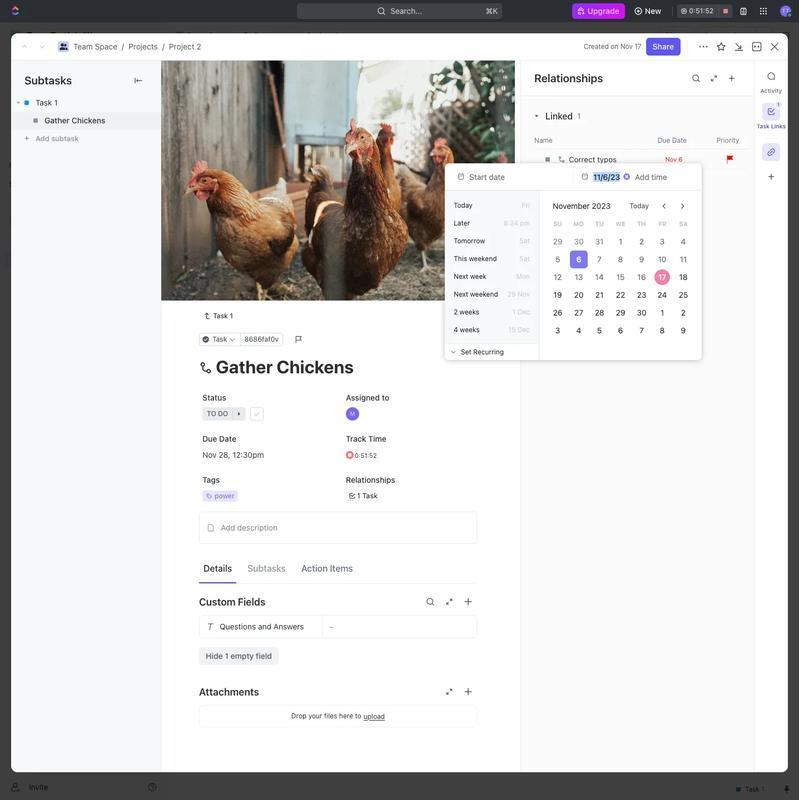 Task type: describe. For each thing, give the bounding box(es) containing it.
th
[[637, 220, 646, 227]]

attachments button
[[199, 679, 477, 706]]

Add time text field
[[635, 172, 669, 181]]

list
[[250, 103, 263, 112]]

0 vertical spatial project 2
[[307, 31, 340, 40]]

0 vertical spatial user group image
[[177, 33, 184, 38]]

15 for 15 dec
[[509, 326, 516, 334]]

31
[[596, 237, 604, 246]]

0 vertical spatial 5
[[555, 254, 560, 264]]

1 inside task sidebar navigation tab list
[[778, 102, 780, 107]]

14
[[596, 272, 604, 282]]

team space / projects / project 2
[[73, 42, 201, 51]]

add task for the topmost add task button
[[719, 71, 753, 81]]

links
[[771, 123, 786, 130]]

1 button inside task sidebar navigation tab list
[[763, 101, 782, 121]]

25 for 25
[[679, 290, 688, 300]]

1 horizontal spatial add task button
[[285, 155, 333, 168]]

gantt link
[[376, 100, 398, 115]]

0 vertical spatial projects
[[254, 31, 284, 40]]

hide
[[206, 652, 223, 661]]

new
[[645, 6, 662, 16]]

0 horizontal spatial today
[[454, 201, 473, 209]]

nov inside dropdown button
[[666, 155, 677, 163]]

1 vertical spatial projects
[[128, 42, 158, 51]]

fri
[[522, 201, 530, 209]]

Edit task name text field
[[199, 357, 477, 378]]

task links
[[757, 123, 786, 130]]

Search tasks... text field
[[661, 126, 772, 143]]

favorites button
[[4, 159, 43, 172]]

1 horizontal spatial 17
[[659, 272, 667, 282]]

task sidebar content section
[[521, 61, 799, 773]]

field
[[256, 652, 272, 661]]

space for team space
[[208, 31, 231, 40]]

2023
[[592, 201, 611, 211]]

weeks for 2 weeks
[[460, 308, 479, 316]]

linked
[[546, 111, 573, 121]]

2 horizontal spatial 4
[[681, 237, 686, 246]]

linked 1
[[546, 111, 581, 121]]

0 vertical spatial share
[[665, 31, 687, 40]]

gather chickens link
[[11, 112, 161, 130]]

subtasks button
[[243, 559, 290, 579]]

details
[[204, 564, 232, 574]]

19
[[554, 290, 562, 300]]

later
[[454, 219, 470, 227]]

team space
[[187, 31, 231, 40]]

on
[[611, 42, 619, 51]]

created
[[584, 42, 609, 51]]

table
[[337, 103, 357, 112]]

empty
[[231, 652, 254, 661]]

1 vertical spatial project 2
[[193, 66, 259, 85]]

nov 6
[[666, 155, 683, 163]]

16
[[638, 272, 646, 282]]

add description
[[221, 523, 278, 533]]

pm
[[520, 219, 530, 227]]

6 inside dropdown button
[[679, 155, 683, 163]]

0 horizontal spatial 30
[[574, 237, 584, 246]]

today button
[[623, 197, 656, 215]]

0
[[597, 222, 602, 232]]

1 inside "custom fields" element
[[225, 652, 229, 661]]

calendar
[[284, 103, 317, 112]]

fr
[[659, 220, 667, 227]]

dec for 15 dec
[[518, 326, 530, 334]]

next weekend
[[454, 290, 498, 298]]

1 vertical spatial 30
[[637, 308, 647, 317]]

gather chickens
[[44, 116, 105, 125]]

Due date text field
[[594, 172, 621, 181]]

typos
[[597, 155, 617, 164]]

tomorrow
[[454, 237, 485, 245]]

1 task
[[357, 491, 378, 500]]

and
[[258, 622, 271, 632]]

1 vertical spatial share
[[653, 42, 674, 51]]

to inside drop your files here to upload
[[355, 713, 361, 721]]

0 vertical spatial 8
[[618, 254, 623, 264]]

created on nov 17
[[584, 42, 642, 51]]

23
[[637, 290, 646, 300]]

inbox
[[27, 77, 46, 86]]

0 vertical spatial task 1
[[36, 98, 58, 107]]

2 vertical spatial nov
[[518, 290, 530, 298]]

0 horizontal spatial add task button
[[219, 230, 261, 244]]

assignees button
[[450, 128, 502, 141]]

upgrade link
[[572, 3, 625, 19]]

date
[[219, 434, 236, 444]]

dashboards link
[[4, 111, 161, 128]]

automations
[[704, 31, 750, 40]]

progress
[[215, 157, 251, 165]]

set value for questions and answers custom field image
[[329, 624, 470, 631]]

2 vertical spatial task 1
[[213, 312, 233, 320]]

team for team space / projects / project 2
[[73, 42, 93, 51]]

upload
[[364, 713, 385, 721]]

today inside button
[[630, 202, 649, 210]]

add down task 2
[[224, 232, 239, 241]]

task sidebar navigation tab list
[[757, 67, 786, 186]]

1 horizontal spatial 4
[[576, 326, 581, 335]]

18
[[680, 272, 688, 282]]

0 horizontal spatial project 2 link
[[169, 42, 201, 51]]

references 0
[[546, 222, 602, 233]]

next week
[[454, 272, 487, 281]]

fields
[[238, 597, 266, 608]]

dashboards
[[27, 115, 70, 124]]

task inside tab list
[[757, 123, 770, 130]]

dec for 1 dec
[[518, 308, 530, 316]]

search...
[[390, 6, 422, 16]]

add down calendar link
[[299, 157, 312, 165]]

here
[[339, 713, 353, 721]]

25 for 25 nov
[[508, 290, 516, 298]]

custom fields element
[[199, 616, 477, 666]]

su
[[553, 220, 562, 227]]

description
[[237, 523, 278, 533]]

list link
[[248, 100, 263, 115]]

action items
[[301, 564, 353, 574]]

user group image inside sidebar navigation
[[11, 218, 20, 225]]

table link
[[335, 100, 357, 115]]

1 horizontal spatial projects link
[[240, 29, 286, 42]]

we
[[616, 220, 626, 227]]

mon
[[516, 272, 530, 281]]

next for next week
[[454, 272, 468, 281]]

assignees
[[464, 130, 497, 139]]

name
[[535, 136, 553, 144]]

add task for the left add task button
[[224, 232, 257, 241]]

time
[[368, 434, 387, 444]]

home
[[27, 58, 48, 67]]

november 2023
[[553, 201, 611, 211]]

mo
[[574, 220, 584, 227]]

set
[[461, 348, 472, 356]]

1 horizontal spatial 5
[[597, 326, 602, 335]]

0 vertical spatial 9
[[639, 254, 644, 264]]

relationships inside task sidebar content section
[[535, 71, 603, 84]]

correct typos link
[[555, 150, 644, 169]]

files
[[324, 713, 337, 721]]

drop
[[291, 713, 307, 721]]

1 button for 2
[[250, 212, 266, 223]]

0 horizontal spatial to
[[206, 263, 216, 271]]

assigned to
[[346, 393, 389, 403]]

1 vertical spatial project
[[169, 42, 195, 51]]

recurring
[[473, 348, 504, 356]]



Task type: vqa. For each thing, say whether or not it's contained in the screenshot.
'dialog'
no



Task type: locate. For each thing, give the bounding box(es) containing it.
1 horizontal spatial user group image
[[177, 33, 184, 38]]

15 dec
[[509, 326, 530, 334]]

action items button
[[297, 559, 357, 579]]

nov up add time text field
[[666, 155, 677, 163]]

27
[[574, 308, 583, 317]]

add
[[719, 71, 734, 81], [299, 157, 312, 165], [224, 232, 239, 241], [221, 523, 235, 533]]

weekend up week
[[469, 254, 497, 263]]

0 horizontal spatial 5
[[555, 254, 560, 264]]

to right "here" at the left bottom
[[355, 713, 361, 721]]

25 up the '1 dec'
[[508, 290, 516, 298]]

track
[[346, 434, 366, 444]]

1 vertical spatial weekend
[[470, 290, 498, 298]]

next left week
[[454, 272, 468, 281]]

custom fields button
[[199, 589, 477, 616]]

2 next from the top
[[454, 290, 468, 298]]

add task down calendar
[[299, 157, 328, 165]]

15 up 22 at the top
[[617, 272, 625, 282]]

add task button down task 2
[[219, 230, 261, 244]]

0 vertical spatial 3
[[660, 237, 665, 246]]

2 vertical spatial 1 button
[[250, 212, 266, 223]]

task 1 link up chickens
[[11, 94, 161, 112]]

0 vertical spatial 1 button
[[763, 101, 782, 121]]

home link
[[4, 54, 161, 72]]

25 down 18
[[679, 290, 688, 300]]

1 horizontal spatial team
[[187, 31, 206, 40]]

0 horizontal spatial projects link
[[128, 42, 158, 51]]

activity
[[761, 87, 782, 94]]

⌘k
[[486, 6, 498, 16]]

4 weeks
[[454, 326, 480, 334]]

1 vertical spatial 7
[[640, 326, 644, 335]]

0 horizontal spatial team
[[73, 42, 93, 51]]

0 vertical spatial 7
[[598, 254, 602, 264]]

sat up mon
[[520, 254, 530, 263]]

0 horizontal spatial 4
[[454, 326, 458, 334]]

subtasks inside button
[[248, 564, 286, 574]]

sa
[[679, 220, 688, 227]]

task
[[736, 71, 753, 81], [36, 98, 52, 107], [757, 123, 770, 130], [313, 157, 328, 165], [224, 193, 241, 203], [224, 213, 241, 222], [241, 232, 257, 241], [213, 312, 228, 320], [362, 491, 378, 500]]

0 horizontal spatial 7
[[598, 254, 602, 264]]

share down new button
[[665, 31, 687, 40]]

task 1 link down to do
[[199, 310, 237, 323]]

0 vertical spatial add task
[[719, 71, 753, 81]]

0 horizontal spatial 15
[[509, 326, 516, 334]]

1 horizontal spatial team space link
[[173, 29, 234, 42]]

weekend down week
[[470, 290, 498, 298]]

17 right on
[[635, 42, 642, 51]]

add task down task 2
[[224, 232, 257, 241]]

task 1 link
[[11, 94, 161, 112], [199, 310, 237, 323]]

weeks for 4 weeks
[[460, 326, 480, 334]]

space for team space / projects / project 2
[[95, 42, 117, 51]]

1 vertical spatial 9
[[681, 326, 686, 335]]

1 horizontal spatial 7
[[640, 326, 644, 335]]

4 up 11
[[681, 237, 686, 246]]

user group image
[[59, 43, 68, 50]]

17
[[635, 42, 642, 51], [659, 272, 667, 282]]

to left do
[[206, 263, 216, 271]]

2 horizontal spatial add task button
[[712, 67, 759, 85]]

10
[[659, 254, 667, 264]]

dec down the '1 dec'
[[518, 326, 530, 334]]

8 down 24
[[660, 326, 665, 335]]

0 vertical spatial to
[[206, 263, 216, 271]]

2 vertical spatial 6
[[618, 326, 623, 335]]

0 vertical spatial 6
[[679, 155, 683, 163]]

track time
[[346, 434, 387, 444]]

0 vertical spatial next
[[454, 272, 468, 281]]

0 vertical spatial add task button
[[712, 67, 759, 85]]

13
[[575, 272, 583, 282]]

board link
[[205, 100, 229, 115]]

0 vertical spatial dec
[[518, 308, 530, 316]]

1 dec
[[513, 308, 530, 316]]

relationships up 1 task
[[346, 476, 395, 485]]

9 down 18
[[681, 326, 686, 335]]

2 horizontal spatial 6
[[679, 155, 683, 163]]

9 up 16
[[639, 254, 644, 264]]

0 horizontal spatial team space link
[[73, 42, 117, 51]]

2 horizontal spatial to
[[382, 393, 389, 403]]

today up later
[[454, 201, 473, 209]]

details button
[[199, 559, 236, 579]]

1 vertical spatial next
[[454, 290, 468, 298]]

tree inside sidebar navigation
[[4, 194, 161, 344]]

add task button down automations button
[[712, 67, 759, 85]]

0 vertical spatial nov
[[621, 42, 633, 51]]

space
[[208, 31, 231, 40], [95, 42, 117, 51]]

9
[[639, 254, 644, 264], [681, 326, 686, 335]]

1 button for 1
[[249, 192, 264, 204]]

weeks
[[460, 308, 479, 316], [460, 326, 480, 334]]

tree
[[4, 194, 161, 344]]

1 horizontal spatial space
[[208, 31, 231, 40]]

1 horizontal spatial 8
[[660, 326, 665, 335]]

spaces
[[9, 180, 32, 189]]

1 vertical spatial nov
[[666, 155, 677, 163]]

3 down 26
[[555, 326, 560, 335]]

0 horizontal spatial 6
[[576, 254, 581, 264]]

task 1 up dashboards at the top left of the page
[[36, 98, 58, 107]]

in
[[206, 157, 213, 165]]

7 down 23
[[640, 326, 644, 335]]

team space link
[[173, 29, 234, 42], [73, 42, 117, 51]]

sat for tomorrow
[[520, 237, 530, 245]]

6 up 13
[[576, 254, 581, 264]]

1 dec from the top
[[518, 308, 530, 316]]

0 horizontal spatial space
[[95, 42, 117, 51]]

0 vertical spatial task 1 link
[[11, 94, 161, 112]]

0 horizontal spatial projects
[[128, 42, 158, 51]]

in progress
[[206, 157, 251, 165]]

0 horizontal spatial subtasks
[[24, 74, 72, 87]]

task 1 up task 2
[[224, 193, 247, 203]]

user group image left team space
[[177, 33, 184, 38]]

3 up 10
[[660, 237, 665, 246]]

favorites
[[9, 161, 38, 170]]

november
[[553, 201, 590, 211]]

user group image down spaces
[[11, 218, 20, 225]]

tu
[[595, 220, 604, 227]]

nov down mon
[[518, 290, 530, 298]]

sat for this weekend
[[520, 254, 530, 263]]

1 horizontal spatial 25
[[679, 290, 688, 300]]

0 vertical spatial 17
[[635, 42, 642, 51]]

6 down 22 at the top
[[618, 326, 623, 335]]

0 horizontal spatial project 2
[[193, 66, 259, 85]]

1 vertical spatial 6
[[576, 254, 581, 264]]

0 vertical spatial weekend
[[469, 254, 497, 263]]

relationships
[[535, 71, 603, 84], [346, 476, 395, 485]]

20
[[574, 290, 584, 300]]

1 vertical spatial add task
[[299, 157, 328, 165]]

0 vertical spatial 30
[[574, 237, 584, 246]]

8
[[618, 254, 623, 264], [660, 326, 665, 335]]

1 inside linked 1
[[577, 111, 581, 121]]

25
[[508, 290, 516, 298], [679, 290, 688, 300]]

1 button down progress
[[249, 192, 264, 204]]

status
[[202, 393, 226, 403]]

15 for 15
[[617, 272, 625, 282]]

2 vertical spatial project
[[193, 66, 243, 85]]

your
[[309, 713, 322, 721]]

sidebar navigation
[[0, 22, 166, 801]]

0 horizontal spatial 25
[[508, 290, 516, 298]]

share
[[665, 31, 687, 40], [653, 42, 674, 51]]

subtasks up fields
[[248, 564, 286, 574]]

questions
[[220, 622, 256, 632]]

26
[[553, 308, 563, 317]]

4
[[681, 237, 686, 246], [454, 326, 458, 334], [576, 326, 581, 335]]

drop your files here to upload
[[291, 713, 385, 721]]

1 horizontal spatial project 2 link
[[293, 29, 343, 42]]

0 vertical spatial sat
[[520, 237, 530, 245]]

inbox link
[[4, 73, 161, 91]]

upgrade
[[588, 6, 620, 16]]

set recurring
[[461, 348, 504, 356]]

/
[[236, 31, 238, 40], [288, 31, 291, 40], [122, 42, 124, 51], [162, 42, 165, 51]]

30 down references 0
[[574, 237, 584, 246]]

weeks up '4 weeks'
[[460, 308, 479, 316]]

1 next from the top
[[454, 272, 468, 281]]

0 vertical spatial weeks
[[460, 308, 479, 316]]

1 vertical spatial 29
[[616, 308, 626, 317]]

0 horizontal spatial user group image
[[11, 218, 20, 225]]

1 horizontal spatial relationships
[[535, 71, 603, 84]]

30 down 23
[[637, 308, 647, 317]]

1 vertical spatial subtasks
[[248, 564, 286, 574]]

5 down the '28'
[[597, 326, 602, 335]]

8686faf0v button
[[240, 333, 283, 347]]

weeks down the 2 weeks
[[460, 326, 480, 334]]

add left description
[[221, 523, 235, 533]]

weekend for next weekend
[[470, 290, 498, 298]]

6:24 pm
[[504, 219, 530, 227]]

1 button up 'task links'
[[763, 101, 782, 121]]

0 horizontal spatial task 1 link
[[11, 94, 161, 112]]

1 vertical spatial to
[[382, 393, 389, 403]]

8686faf0v
[[245, 335, 279, 344]]

next up the 2 weeks
[[454, 290, 468, 298]]

2 sat from the top
[[520, 254, 530, 263]]

0 vertical spatial project
[[307, 31, 333, 40]]

2 vertical spatial add task
[[224, 232, 257, 241]]

custom fields
[[199, 597, 266, 608]]

1 sat from the top
[[520, 237, 530, 245]]

15 down the '1 dec'
[[509, 326, 516, 334]]

share down the new
[[653, 42, 674, 51]]

this weekend
[[454, 254, 497, 263]]

week
[[470, 272, 487, 281]]

2 25 from the left
[[679, 290, 688, 300]]

task 1 down do
[[213, 312, 233, 320]]

correct
[[569, 155, 595, 164]]

1 vertical spatial task 1 link
[[199, 310, 237, 323]]

dec up 15 dec
[[518, 308, 530, 316]]

to right assigned
[[382, 393, 389, 403]]

1 vertical spatial space
[[95, 42, 117, 51]]

correct typos
[[569, 155, 617, 164]]

user group image
[[177, 33, 184, 38], [11, 218, 20, 225]]

0:51:52 button
[[678, 4, 733, 18]]

1 horizontal spatial projects
[[254, 31, 284, 40]]

add task down automations button
[[719, 71, 753, 81]]

hide 1 empty field
[[206, 652, 272, 661]]

1 button right task 2
[[250, 212, 266, 223]]

1 vertical spatial relationships
[[346, 476, 395, 485]]

5
[[555, 254, 560, 264], [597, 326, 602, 335]]

29 down references
[[553, 237, 563, 246]]

29 down 22 at the top
[[616, 308, 626, 317]]

0 horizontal spatial 29
[[553, 237, 563, 246]]

2 vertical spatial add task button
[[219, 230, 261, 244]]

add down automations button
[[719, 71, 734, 81]]

new button
[[630, 2, 668, 20]]

22
[[616, 290, 625, 300]]

25 nov
[[508, 290, 530, 298]]

nov right on
[[621, 42, 633, 51]]

1 vertical spatial dec
[[518, 326, 530, 334]]

1 horizontal spatial task 1 link
[[199, 310, 237, 323]]

0 vertical spatial space
[[208, 31, 231, 40]]

projects
[[254, 31, 284, 40], [128, 42, 158, 51]]

1 horizontal spatial to
[[355, 713, 361, 721]]

17 up 24
[[659, 272, 667, 282]]

1 horizontal spatial 9
[[681, 326, 686, 335]]

4 down the 2 weeks
[[454, 326, 458, 334]]

0 vertical spatial team
[[187, 31, 206, 40]]

8 up 22 at the top
[[618, 254, 623, 264]]

1 vertical spatial task 1
[[224, 193, 247, 203]]

project
[[307, 31, 333, 40], [169, 42, 195, 51], [193, 66, 243, 85]]

tags
[[202, 476, 220, 485]]

team
[[187, 31, 206, 40], [73, 42, 93, 51]]

weekend
[[469, 254, 497, 263], [470, 290, 498, 298]]

team for team space
[[187, 31, 206, 40]]

1 horizontal spatial project 2
[[307, 31, 340, 40]]

6:24
[[504, 219, 518, 227]]

6 down the search tasks... text box
[[679, 155, 683, 163]]

2 vertical spatial to
[[355, 713, 361, 721]]

1 horizontal spatial 29
[[616, 308, 626, 317]]

add task button down calendar link
[[285, 155, 333, 168]]

1 horizontal spatial subtasks
[[248, 564, 286, 574]]

weekend for this weekend
[[469, 254, 497, 263]]

0 horizontal spatial 3
[[555, 326, 560, 335]]

2 dec from the top
[[518, 326, 530, 334]]

3
[[660, 237, 665, 246], [555, 326, 560, 335]]

gather
[[44, 116, 70, 125]]

0 horizontal spatial nov
[[518, 290, 530, 298]]

7 down 31
[[598, 254, 602, 264]]

2 weeks
[[454, 308, 479, 316]]

4 down the 27
[[576, 326, 581, 335]]

Start date text field
[[469, 172, 562, 181]]

relationships up linked 1
[[535, 71, 603, 84]]

1 horizontal spatial 3
[[660, 237, 665, 246]]

1 horizontal spatial nov
[[621, 42, 633, 51]]

0 horizontal spatial 17
[[635, 42, 642, 51]]

share button
[[659, 27, 693, 44], [646, 38, 681, 56]]

0 vertical spatial relationships
[[535, 71, 603, 84]]

next for next weekend
[[454, 290, 468, 298]]

task 2
[[224, 213, 248, 222]]

sat down pm
[[520, 237, 530, 245]]

today up th
[[630, 202, 649, 210]]

1 25 from the left
[[508, 290, 516, 298]]

1 vertical spatial weeks
[[460, 326, 480, 334]]

references
[[546, 222, 592, 233]]

29
[[553, 237, 563, 246], [616, 308, 626, 317]]

1 horizontal spatial 15
[[617, 272, 625, 282]]

upload button
[[364, 713, 385, 721]]

5 up 12
[[555, 254, 560, 264]]

subtasks down home on the left top of the page
[[24, 74, 72, 87]]



